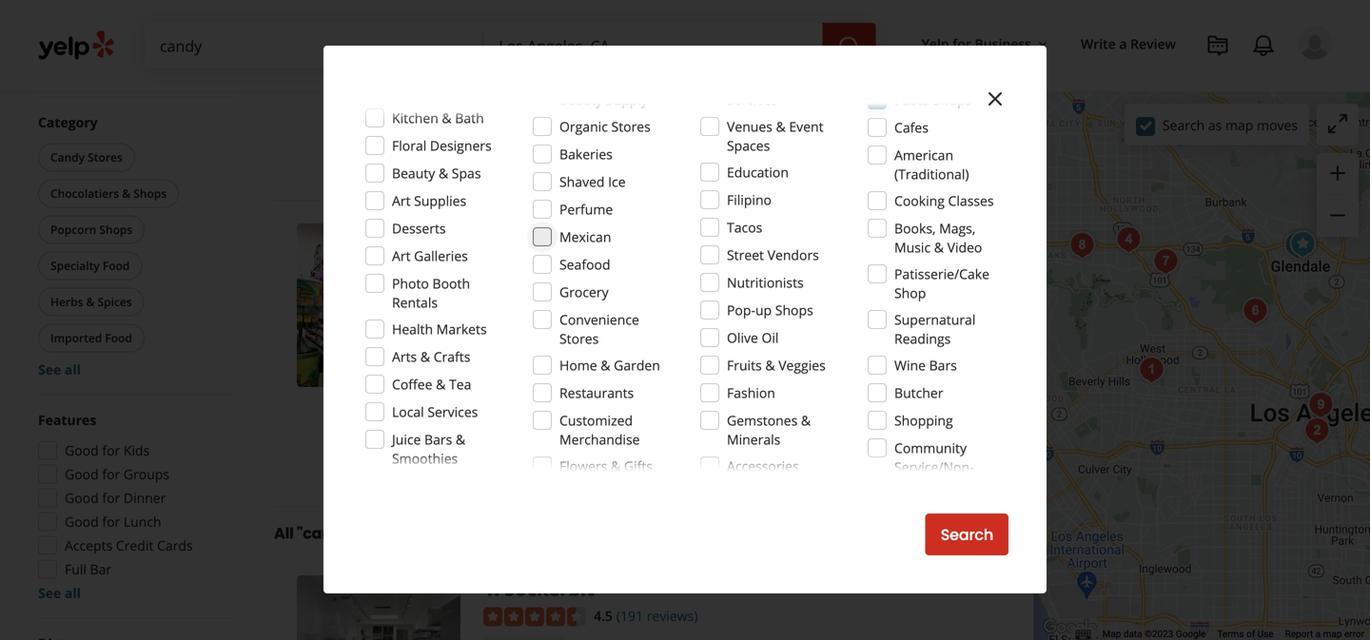 Task type: describe. For each thing, give the bounding box(es) containing it.
flavor.
[[520, 83, 559, 101]]

slideshow element for "flavor factory candy prides it self in giving candy the perfect extra blend of flavor. whether that means mixing candy with spices, chili and chamoy or what we like to call "our…"
[[297, 0, 461, 81]]

0 horizontal spatial candy stores button
[[38, 143, 135, 172]]

candy warehouse image
[[297, 224, 461, 387]]

good for good for lunch
[[65, 513, 99, 531]]

full
[[65, 561, 87, 579]]

you
[[620, 370, 643, 389]]

projects image
[[1207, 34, 1230, 57]]

kitchen
[[392, 109, 439, 127]]

coffee
[[392, 375, 433, 394]]

floral designers
[[392, 137, 492, 155]]

the
[[816, 64, 836, 82]]

candy stores for the left candy stores button
[[50, 149, 123, 165]]

jack's candy image
[[1298, 412, 1336, 450]]

it inside "fun place to visit. you walk in and your just overwhelmed. luckily i didn't go in hungry lol. they have banana lady taffy and salt water taffy.... my favorite but i passed it by. we…"
[[635, 409, 643, 427]]

gemstones
[[727, 412, 798, 430]]

until for until 9:00 pm
[[523, 8, 550, 26]]

yelp for business button
[[914, 27, 1058, 61]]

to inside "fun place to visit. you walk in and your just overwhelmed. luckily i didn't go in hungry lol. they have banana lady taffy and salt water taffy.... my favorite but i passed it by. we…"
[[572, 370, 585, 389]]

search dialog
[[0, 0, 1370, 640]]

cosmetics
[[560, 72, 623, 90]]

läderach chocolatiers suisse image
[[1278, 226, 1316, 265]]

2 4.5 star rating image from the top
[[484, 608, 586, 627]]

just
[[753, 370, 775, 389]]

open until 6:00 pm
[[484, 314, 604, 332]]

candy warehouse
[[484, 224, 655, 250]]

1 curbside pickup from the top
[[661, 148, 750, 164]]

write
[[1081, 35, 1116, 53]]

shops right up
[[775, 301, 813, 319]]

website for "fun place to visit. you walk in and your just overwhelmed. luckily i didn't go in hungry lol. they have banana lady taffy and salt water taffy.... my favorite but i passed it by. we…"
[[894, 452, 955, 473]]

patisserie/cake
[[895, 265, 990, 283]]

map for moves
[[1226, 116, 1254, 134]]

& for herbs & spices
[[86, 294, 95, 310]]

floral
[[392, 137, 427, 155]]

moves
[[1257, 116, 1298, 134]]

tacos
[[727, 218, 763, 236]]

4.5 for 4.5 link associated with second 4.5 star rating image
[[594, 607, 613, 625]]

luckily
[[871, 370, 913, 389]]

that
[[620, 83, 645, 101]]

candy up the candy stores link
[[484, 224, 543, 250]]

google image
[[1039, 616, 1102, 640]]

toothsome chocolate emporium and savory feast kitchen image
[[1147, 243, 1185, 281]]

books,
[[895, 219, 936, 237]]

home & garden
[[560, 356, 660, 374]]

hungry
[[538, 389, 582, 408]]

reviews)
[[647, 607, 698, 625]]

arts
[[392, 348, 417, 366]]

venues
[[727, 118, 773, 136]]

keyboard shortcuts image
[[1076, 630, 1091, 640]]

cards
[[157, 537, 193, 555]]

website for "flavor factory candy prides it self in giving candy the perfect extra blend of flavor. whether that means mixing candy with spices, chili and chamoy or what we like to call "our…"
[[894, 146, 955, 167]]

map
[[1103, 629, 1121, 640]]

search for search as map moves
[[1163, 116, 1205, 134]]

.
[[494, 576, 500, 602]]

(191 reviews) link
[[617, 605, 698, 625]]

see all button for features
[[38, 584, 81, 602]]

zoom out image
[[1327, 204, 1349, 227]]

tuesday's sweet shoppe image
[[1063, 226, 1101, 265]]

use
[[1258, 629, 1274, 640]]

2 curbside from the top
[[661, 454, 710, 470]]

0 horizontal spatial and
[[693, 370, 717, 389]]

& up self
[[693, 35, 703, 53]]

offers takeout
[[65, 62, 157, 80]]

& for coffee & tea
[[436, 375, 446, 394]]

minority-
[[713, 341, 770, 359]]

photo booth rentals
[[392, 275, 470, 312]]

of inside "flavor factory candy prides it self in giving candy the perfect extra blend of flavor. whether that means mixing candy with spices, chili and chamoy or what we like to call "our…"
[[504, 83, 517, 101]]

view website link for "flavor factory candy prides it self in giving candy the perfect extra blend of flavor. whether that means mixing candy with spices, chili and chamoy or what we like to call "our…"
[[837, 135, 973, 177]]

grocery
[[560, 283, 609, 301]]

in right walk on the bottom of page
[[678, 370, 690, 389]]

4.5 link for first 4.5 star rating image from the top of the page
[[594, 253, 613, 274]]

supplies
[[414, 192, 467, 210]]

until for until 6:00 pm
[[523, 314, 550, 332]]

fugetsu do image
[[1302, 386, 1340, 424]]

merchandise
[[560, 431, 640, 449]]

cafes
[[895, 118, 929, 137]]

services inside food delivery services
[[727, 91, 778, 109]]

popcorn shops button
[[38, 216, 145, 244]]

1 pickup from the top
[[713, 148, 750, 164]]

1 curbside from the top
[[661, 148, 710, 164]]

classes
[[948, 192, 994, 210]]

0 vertical spatial candy
[[776, 64, 812, 82]]

16 boutique v2 image
[[484, 37, 499, 52]]

& for gemstones & minerals
[[801, 412, 811, 430]]

map for error
[[1323, 629, 1342, 640]]

spaces
[[727, 137, 770, 155]]

data
[[1124, 629, 1143, 640]]

good for kids
[[65, 442, 150, 460]]

map data ©2023 google
[[1103, 629, 1206, 640]]

perfume
[[560, 200, 613, 218]]

view for chamoy
[[855, 146, 891, 167]]

herbs & spices button
[[38, 288, 144, 316]]

smoothies
[[392, 450, 458, 468]]

herbs
[[50, 294, 83, 310]]

organic stores
[[560, 118, 651, 136]]

los
[[434, 523, 459, 544]]

shaved ice
[[560, 173, 626, 191]]

food for specialty food
[[103, 258, 130, 274]]

sockerbit image
[[1133, 351, 1171, 389]]

report a map error
[[1285, 629, 1365, 640]]

good for good for groups
[[65, 465, 99, 483]]

& for beauty & spas
[[439, 164, 448, 182]]

chamoy
[[909, 83, 958, 101]]

16 checkmark v2 image for takeout
[[563, 454, 578, 469]]

specialty food
[[50, 258, 130, 274]]

open for open until 6:00 pm
[[484, 314, 519, 332]]

takeout for "flavor
[[582, 148, 627, 164]]

open until 9:00 pm
[[484, 8, 604, 26]]

shops down chocolatiers & shops button
[[99, 222, 133, 237]]

in left los
[[416, 523, 431, 544]]

bars for juice
[[424, 431, 452, 449]]

sockerbit
[[505, 576, 595, 602]]

for for kids
[[102, 442, 120, 460]]

view for salt
[[855, 452, 891, 473]]

minority-owned & operated
[[713, 341, 885, 359]]

1 vertical spatial beauty
[[392, 164, 435, 182]]

juice bars & smoothies
[[392, 431, 465, 468]]

stores down supply
[[611, 118, 651, 136]]

and for lady
[[792, 389, 816, 408]]

lol.
[[586, 389, 604, 408]]

community service/non- profit
[[895, 439, 974, 495]]

for for groups
[[102, 465, 120, 483]]

pm for open until 6:00 pm
[[584, 314, 604, 332]]

call
[[618, 102, 638, 120]]

group containing features
[[32, 411, 236, 603]]

0 horizontal spatial i
[[580, 409, 584, 427]]

0 vertical spatial takeout
[[107, 62, 157, 80]]

water
[[844, 389, 880, 408]]

0 horizontal spatial operated
[[614, 341, 671, 359]]

wine bars
[[895, 356, 957, 374]]

art for art galleries
[[392, 247, 411, 265]]

spas
[[452, 164, 481, 182]]

previous image
[[305, 294, 327, 317]]

takeout for "fun
[[582, 454, 627, 470]]

spices,
[[809, 83, 851, 101]]

books, mags, music & video
[[895, 219, 982, 256]]

2 pickup from the top
[[713, 454, 750, 470]]

owned for visit.
[[770, 341, 812, 359]]

pasta
[[895, 91, 930, 109]]

bath
[[455, 109, 484, 127]]

food inside food delivery services
[[727, 72, 758, 90]]

place
[[536, 370, 569, 389]]

for for business
[[953, 35, 972, 53]]

zoom in image
[[1327, 162, 1349, 185]]

pop-up shops
[[727, 301, 813, 319]]

candy down category
[[50, 149, 85, 165]]

fruits & veggies
[[727, 356, 826, 374]]

more for and
[[706, 409, 742, 427]]

we…"
[[668, 409, 703, 427]]

go
[[504, 389, 520, 408]]

street
[[727, 246, 764, 264]]

see all for features
[[38, 584, 81, 602]]

more link for and
[[706, 409, 742, 427]]

with
[[779, 83, 806, 101]]

& inside juice bars & smoothies
[[456, 431, 465, 449]]

& for venues & event spaces
[[776, 118, 786, 136]]

0 vertical spatial i
[[916, 370, 920, 389]]

olive oil
[[727, 329, 779, 347]]

1 vertical spatial candy
[[739, 83, 776, 101]]

lady
[[731, 389, 757, 408]]

& up visit.
[[601, 341, 611, 359]]

food for imported food
[[105, 330, 132, 346]]

juice
[[392, 431, 421, 449]]

& up overwhelmed. at the right bottom of the page
[[815, 341, 825, 359]]

local
[[392, 403, 424, 421]]

cosmetics & beauty supply
[[560, 72, 648, 109]]

16 checkmark v2 image for curbside pickup
[[642, 454, 657, 469]]

factory
[[550, 64, 596, 82]]

write a review link
[[1073, 27, 1184, 61]]

imported food button
[[38, 324, 145, 353]]

fashion
[[727, 384, 775, 402]]



Task type: vqa. For each thing, say whether or not it's contained in the screenshot.
say
no



Task type: locate. For each thing, give the bounding box(es) containing it.
view website link up cooking
[[837, 135, 973, 177]]

4.5 link left (191
[[594, 605, 613, 625]]

1 vertical spatial slideshow element
[[297, 224, 461, 387]]

mags,
[[939, 219, 976, 237]]

dogs allowed
[[65, 38, 149, 56]]

1 slideshow element from the top
[[297, 0, 461, 81]]

0 vertical spatial candy stores button
[[38, 143, 135, 172]]

2 website from the top
[[894, 452, 955, 473]]

arts & crafts
[[392, 348, 470, 366]]

(191 reviews)
[[617, 607, 698, 625]]

convenience
[[560, 311, 639, 329]]

in right go
[[523, 389, 535, 408]]

flowers & gifts
[[560, 457, 653, 475]]

0 vertical spatial it
[[684, 64, 692, 82]]

curbside down "our…"
[[661, 148, 710, 164]]

see all button down imported
[[38, 361, 81, 379]]

website up "profit"
[[894, 452, 955, 473]]

& left video
[[934, 238, 944, 256]]

candy up that
[[599, 64, 638, 82]]

review
[[1131, 35, 1176, 53]]

and down the "extra"
[[882, 83, 906, 101]]

for
[[953, 35, 972, 53], [102, 442, 120, 460], [102, 465, 120, 483], [102, 489, 120, 507], [102, 513, 120, 531]]

locally
[[602, 35, 644, 53]]

2 vertical spatial takeout
[[582, 454, 627, 470]]

16 checkmark v2 image for takeout
[[563, 148, 578, 163]]

16 checkmark v2 image
[[563, 454, 578, 469], [642, 454, 657, 469]]

beauty down floral
[[392, 164, 435, 182]]

to left call
[[601, 102, 614, 120]]

art for art supplies
[[392, 192, 411, 210]]

walk
[[647, 370, 675, 389]]

curbside pickup down venues
[[661, 148, 750, 164]]

1 vertical spatial see all button
[[38, 584, 81, 602]]

& down local services
[[456, 431, 465, 449]]

until up women-
[[523, 314, 550, 332]]

1 vertical spatial food
[[103, 258, 130, 274]]

more link for giving
[[687, 102, 722, 120]]

candy stores button
[[38, 143, 135, 172], [484, 284, 565, 303]]

1 good from the top
[[65, 442, 99, 460]]

None search field
[[145, 23, 880, 69]]

2 all from the top
[[65, 584, 81, 602]]

1 vertical spatial 4.5
[[594, 607, 613, 625]]

2 curbside pickup from the top
[[661, 454, 750, 470]]

view website for "fun place to visit. you walk in and your just overwhelmed. luckily i didn't go in hungry lol. they have banana lady taffy and salt water taffy.... my favorite but i passed it by. we…"
[[855, 452, 955, 473]]

0 vertical spatial pm
[[584, 8, 604, 26]]

report a map error link
[[1285, 629, 1365, 640]]

2 view website from the top
[[855, 452, 955, 473]]

operated for self
[[706, 35, 763, 53]]

website down cafes
[[894, 146, 955, 167]]

1 all from the top
[[65, 361, 81, 379]]

food down spices
[[105, 330, 132, 346]]

a for write
[[1119, 35, 1127, 53]]

1 until from the top
[[523, 8, 550, 26]]

1 horizontal spatial 16 checkmark v2 image
[[563, 148, 578, 163]]

search button
[[926, 514, 1009, 556]]

1 vertical spatial delivery
[[503, 148, 548, 164]]

16 minority owned v2 image
[[694, 343, 710, 358]]

2 horizontal spatial operated
[[828, 341, 885, 359]]

1 vertical spatial all
[[65, 584, 81, 602]]

0 vertical spatial slideshow element
[[297, 0, 461, 81]]

bars up smoothies
[[424, 431, 452, 449]]

american (traditional)
[[895, 146, 969, 183]]

2 view website link from the top
[[837, 441, 973, 483]]

by.
[[646, 409, 665, 427]]

2 good from the top
[[65, 465, 99, 483]]

dinner
[[124, 489, 166, 507]]

curbside down the we…"
[[661, 454, 710, 470]]

9:00
[[554, 8, 580, 26]]

user actions element
[[907, 24, 1359, 141]]

to inside "flavor factory candy prides it self in giving candy the perfect extra blend of flavor. whether that means mixing candy with spices, chili and chamoy or what we like to call "our…"
[[601, 102, 614, 120]]

beauty down cosmetics
[[560, 91, 603, 109]]

and inside "flavor factory candy prides it self in giving candy the perfect extra blend of flavor. whether that means mixing candy with spices, chili and chamoy or what we like to call "our…"
[[882, 83, 906, 101]]

1 horizontal spatial operated
[[706, 35, 763, 53]]

1
[[484, 576, 494, 602]]

see all button for category
[[38, 361, 81, 379]]

& right chocolatiers
[[122, 186, 130, 201]]

1 vertical spatial candy stores
[[487, 286, 562, 301]]

1 pm from the top
[[584, 8, 604, 26]]

more down mixing
[[687, 102, 722, 120]]

1 horizontal spatial of
[[1247, 629, 1255, 640]]

map left error
[[1323, 629, 1342, 640]]

& for arts & crafts
[[420, 348, 430, 366]]

4.5 link for second 4.5 star rating image
[[594, 605, 613, 625]]

16 checkmark v2 image for delivery
[[484, 148, 499, 163]]

& for chocolatiers & shops
[[122, 186, 130, 201]]

& inside venues & event spaces
[[776, 118, 786, 136]]

a for report
[[1316, 629, 1321, 640]]

delivery down favorite at bottom
[[503, 454, 548, 470]]

of left use
[[1247, 629, 1255, 640]]

next image
[[430, 294, 453, 317]]

warehouse
[[547, 224, 655, 250]]

more link down mixing
[[687, 102, 722, 120]]

1 vertical spatial bars
[[424, 431, 452, 449]]

0 vertical spatial pickup
[[713, 148, 750, 164]]

1 4.5 link from the top
[[594, 253, 613, 274]]

4.5 left (191
[[594, 607, 613, 625]]

terms
[[1218, 629, 1244, 640]]

chocolatiers & shops button
[[38, 179, 179, 208]]

1 vertical spatial map
[[1323, 629, 1342, 640]]

owned for prides
[[647, 35, 690, 53]]

2 4.5 from the top
[[594, 607, 613, 625]]

business
[[975, 35, 1032, 53]]

4 good from the top
[[65, 513, 99, 531]]

good for lunch
[[65, 513, 161, 531]]

outdoor seating
[[65, 14, 167, 32]]

group
[[34, 113, 236, 379], [1317, 153, 1359, 237], [32, 411, 236, 603]]

for down the good for dinner
[[102, 513, 120, 531]]

0 vertical spatial delivery
[[762, 72, 812, 90]]

1 horizontal spatial 16 checkmark v2 image
[[642, 454, 657, 469]]

1 view website from the top
[[855, 146, 955, 167]]

0 vertical spatial see
[[38, 361, 61, 379]]

see all down full
[[38, 584, 81, 602]]

and
[[882, 83, 906, 101], [693, 370, 717, 389], [792, 389, 816, 408]]

view website
[[855, 146, 955, 167], [855, 452, 955, 473]]

bars right wine
[[929, 356, 957, 374]]

1 4.5 from the top
[[594, 255, 613, 273]]

bakeries
[[560, 145, 613, 163]]

map region
[[994, 0, 1370, 640]]

0 horizontal spatial bars
[[424, 431, 452, 449]]

0 horizontal spatial 16 checkmark v2 image
[[563, 454, 578, 469]]

error
[[1345, 629, 1365, 640]]

0 vertical spatial services
[[727, 91, 778, 109]]

0 vertical spatial see all button
[[38, 361, 81, 379]]

1 horizontal spatial search
[[1163, 116, 1205, 134]]

candy down giving
[[739, 83, 776, 101]]

open for open until 9:00 pm
[[484, 8, 519, 26]]

& inside books, mags, music & video
[[934, 238, 944, 256]]

bars for wine
[[929, 356, 957, 374]]

filipino
[[727, 191, 772, 209]]

1 vertical spatial see
[[38, 584, 61, 602]]

1 4.5 star rating image from the top
[[484, 256, 586, 275]]

seafood
[[560, 256, 611, 274]]

1 see from the top
[[38, 361, 61, 379]]

2 until from the top
[[523, 314, 550, 332]]

1 horizontal spatial i
[[916, 370, 920, 389]]

operated up you
[[614, 341, 671, 359]]

markets
[[437, 320, 487, 338]]

in right self
[[721, 64, 732, 82]]

1 horizontal spatial a
[[1316, 629, 1321, 640]]

boutique
[[503, 35, 559, 53]]

0 vertical spatial a
[[1119, 35, 1127, 53]]

candy stores button up chocolatiers
[[38, 143, 135, 172]]

0 vertical spatial see all
[[38, 361, 81, 379]]

chocolatiers & shops
[[50, 186, 167, 201]]

2 view from the top
[[855, 452, 891, 473]]

for for dinner
[[102, 489, 120, 507]]

1 vertical spatial a
[[1316, 629, 1321, 640]]

close image
[[984, 88, 1007, 110]]

& for cosmetics & beauty supply
[[626, 72, 636, 90]]

takeout up shaved ice
[[582, 148, 627, 164]]

0 vertical spatial map
[[1226, 116, 1254, 134]]

candy inside "flavor factory candy prides it self in giving candy the perfect extra blend of flavor. whether that means mixing candy with spices, chili and chamoy or what we like to call "our…"
[[599, 64, 638, 82]]

good down features
[[65, 442, 99, 460]]

0 vertical spatial of
[[504, 83, 517, 101]]

0 horizontal spatial to
[[572, 370, 585, 389]]

all for features
[[65, 584, 81, 602]]

"fun
[[504, 370, 532, 389]]

1 horizontal spatial owned
[[647, 35, 690, 53]]

0 vertical spatial open
[[484, 8, 519, 26]]

good for good for dinner
[[65, 489, 99, 507]]

0 vertical spatial all
[[65, 361, 81, 379]]

visit.
[[588, 370, 616, 389]]

services down the tea
[[428, 403, 478, 421]]

nutritionists
[[727, 274, 804, 292]]

1 vertical spatial more link
[[706, 409, 742, 427]]

women-owned & operated
[[503, 341, 671, 359]]

slideshow element
[[297, 0, 461, 81], [297, 224, 461, 387]]

0 vertical spatial 4.5 link
[[594, 253, 613, 274]]

all "candy" results in los angeles, california
[[274, 523, 607, 544]]

2 4.5 link from the top
[[594, 605, 613, 625]]

view website down cafes
[[855, 146, 955, 167]]

for inside "button"
[[953, 35, 972, 53]]

home
[[560, 356, 597, 374]]

stores up open until 6:00 pm on the left of page
[[526, 286, 562, 301]]

0 vertical spatial curbside
[[661, 148, 710, 164]]

0 horizontal spatial 16 checkmark v2 image
[[484, 148, 499, 163]]

1 horizontal spatial and
[[792, 389, 816, 408]]

all down full
[[65, 584, 81, 602]]

2 art from the top
[[392, 247, 411, 265]]

see all down imported
[[38, 361, 81, 379]]

pm for open until 9:00 pm
[[584, 8, 604, 26]]

1 vertical spatial search
[[941, 524, 994, 546]]

1 vertical spatial candy stores button
[[484, 284, 565, 303]]

all down imported
[[65, 361, 81, 379]]

candy stores for bottom candy stores button
[[487, 286, 562, 301]]

1 horizontal spatial it
[[684, 64, 692, 82]]

art up desserts
[[392, 192, 411, 210]]

1 vertical spatial more
[[706, 409, 742, 427]]

food inside button
[[105, 330, 132, 346]]

2 see from the top
[[38, 584, 61, 602]]

1 16 checkmark v2 image from the left
[[563, 454, 578, 469]]

3 good from the top
[[65, 489, 99, 507]]

pm right 6:00 at the left
[[584, 314, 604, 332]]

taffy....
[[883, 389, 925, 408]]

group containing category
[[34, 113, 236, 379]]

"flavor factory candy prides it self in giving candy the perfect extra blend of flavor. whether that means mixing candy with spices, chili and chamoy or what we like to call "our…"
[[504, 64, 958, 120]]

readings
[[895, 330, 951, 348]]

all for category
[[65, 361, 81, 379]]

&
[[693, 35, 703, 53], [626, 72, 636, 90], [442, 109, 452, 127], [776, 118, 786, 136], [439, 164, 448, 182], [122, 186, 130, 201], [934, 238, 944, 256], [86, 294, 95, 310], [601, 341, 611, 359], [815, 341, 825, 359], [420, 348, 430, 366], [601, 356, 611, 374], [765, 356, 775, 374], [436, 375, 446, 394], [801, 412, 811, 430], [456, 431, 465, 449], [611, 457, 621, 475]]

until up boutique
[[523, 8, 550, 26]]

view website link for "fun place to visit. you walk in and your just overwhelmed. luckily i didn't go in hungry lol. they have banana lady taffy and salt water taffy.... my favorite but i passed it by. we…"
[[837, 441, 973, 483]]

2 see all from the top
[[38, 584, 81, 602]]

supernatural readings
[[895, 311, 976, 348]]

0 horizontal spatial owned
[[555, 341, 597, 359]]

& left gifts
[[611, 457, 621, 475]]

perfect
[[840, 64, 884, 82]]

0 horizontal spatial map
[[1226, 116, 1254, 134]]

operated up giving
[[706, 35, 763, 53]]

curbside pickup down the we…"
[[661, 454, 750, 470]]

open up 16 boutique v2 image
[[484, 8, 519, 26]]

& up supply
[[626, 72, 636, 90]]

1 vertical spatial pickup
[[713, 454, 750, 470]]

& for home & garden
[[601, 356, 611, 374]]

flowers
[[560, 457, 608, 475]]

supernatural
[[895, 311, 976, 329]]

supply
[[606, 91, 648, 109]]

operated up overwhelmed. at the right bottom of the page
[[828, 341, 885, 359]]

16 checkmark v2 image down bath at left top
[[484, 148, 499, 163]]

0 vertical spatial to
[[601, 102, 614, 120]]

terms of use link
[[1218, 629, 1274, 640]]

1 see all from the top
[[38, 361, 81, 379]]

1 vertical spatial art
[[392, 247, 411, 265]]

& inside gemstones & minerals
[[801, 412, 811, 430]]

16 checkmark v2 image up shaved
[[563, 148, 578, 163]]

0 vertical spatial food
[[727, 72, 758, 90]]

sockerbit link
[[505, 576, 595, 602]]

1 open from the top
[[484, 8, 519, 26]]

services
[[727, 91, 778, 109], [428, 403, 478, 421]]

candy stores button up open until 6:00 pm on the left of page
[[484, 284, 565, 303]]

1 horizontal spatial candy stores
[[487, 286, 562, 301]]

locally owned & operated
[[602, 35, 763, 53]]

1 vertical spatial see all
[[38, 584, 81, 602]]

map right as
[[1226, 116, 1254, 134]]

giving
[[736, 64, 772, 82]]

0 horizontal spatial a
[[1119, 35, 1127, 53]]

see for features
[[38, 584, 61, 602]]

customized
[[560, 412, 633, 430]]

up
[[756, 301, 772, 319]]

1 horizontal spatial bars
[[929, 356, 957, 374]]

1 see all button from the top
[[38, 361, 81, 379]]

16 checkmark v2 image down merchandise
[[563, 454, 578, 469]]

1 vertical spatial 4.5 star rating image
[[484, 608, 586, 627]]

0 vertical spatial beauty
[[560, 91, 603, 109]]

1 16 checkmark v2 image from the left
[[484, 148, 499, 163]]

0 vertical spatial view website link
[[837, 135, 973, 177]]

search left as
[[1163, 116, 1205, 134]]

video
[[947, 238, 982, 256]]

delivery left the
[[762, 72, 812, 90]]

candy inside the candy stores link
[[487, 286, 523, 301]]

2 16 checkmark v2 image from the left
[[563, 148, 578, 163]]

1 vertical spatial until
[[523, 314, 550, 332]]

1 vertical spatial pm
[[584, 314, 604, 332]]

food up spices
[[103, 258, 130, 274]]

info icon image
[[769, 35, 784, 51], [769, 35, 784, 51], [891, 342, 906, 357], [891, 342, 906, 357]]

a right write
[[1119, 35, 1127, 53]]

0 vertical spatial search
[[1163, 116, 1205, 134]]

blend
[[923, 64, 958, 82]]

4.5 star rating image
[[484, 256, 586, 275], [484, 608, 586, 627]]

0 horizontal spatial it
[[635, 409, 643, 427]]

2 horizontal spatial owned
[[770, 341, 812, 359]]

search as map moves
[[1163, 116, 1298, 134]]

restaurants
[[560, 384, 634, 402]]

shops down blend
[[933, 91, 972, 109]]

food right self
[[727, 72, 758, 90]]

cocoa & candy image
[[1110, 221, 1148, 259]]

search down service/non-
[[941, 524, 994, 546]]

candy stores inside group
[[50, 149, 123, 165]]

& for kitchen & bath
[[442, 109, 452, 127]]

didn't
[[923, 370, 959, 389]]

1 website from the top
[[894, 146, 955, 167]]

1 vertical spatial of
[[1247, 629, 1255, 640]]

1 vertical spatial open
[[484, 314, 519, 332]]

4.5 link down "warehouse"
[[594, 253, 613, 274]]

flavor factory candy image
[[1284, 226, 1322, 264], [1284, 226, 1322, 264]]

stores up 'chocolatiers & shops'
[[88, 149, 123, 165]]

pickup down minerals
[[713, 454, 750, 470]]

slideshow element for "fun place to visit. you walk in and your just overwhelmed. luckily i didn't go in hungry lol. they have banana lady taffy and salt water taffy.... my favorite but i passed it by. we…"
[[297, 224, 461, 387]]

to left visit.
[[572, 370, 585, 389]]

2 open from the top
[[484, 314, 519, 332]]

good for good for kids
[[65, 442, 99, 460]]

for for lunch
[[102, 513, 120, 531]]

for up good for groups
[[102, 442, 120, 460]]

see for category
[[38, 361, 61, 379]]

4.5 for first 4.5 star rating image from the top of the page 4.5 link
[[594, 255, 613, 273]]

beauty & spas
[[392, 164, 481, 182]]

i left didn't in the bottom right of the page
[[916, 370, 920, 389]]

operated for walk
[[828, 341, 885, 359]]

delivery inside food delivery services
[[762, 72, 812, 90]]

more down lady
[[706, 409, 742, 427]]

0 horizontal spatial services
[[428, 403, 478, 421]]

services down giving
[[727, 91, 778, 109]]

0 vertical spatial and
[[882, 83, 906, 101]]

credit
[[116, 537, 154, 555]]

view website up "profit"
[[855, 452, 955, 473]]

& for flowers & gifts
[[611, 457, 621, 475]]

16 chevron down v2 image
[[1035, 37, 1051, 52]]

means
[[649, 83, 690, 101]]

open down the candy stores link
[[484, 314, 519, 332]]

0 vertical spatial view
[[855, 146, 891, 167]]

1 vertical spatial and
[[693, 370, 717, 389]]

stores inside group
[[88, 149, 123, 165]]

view website for "flavor factory candy prides it self in giving candy the perfect extra blend of flavor. whether that means mixing candy with spices, chili and chamoy or what we like to call "our…"
[[855, 146, 955, 167]]

candy up with
[[776, 64, 812, 82]]

see all for category
[[38, 361, 81, 379]]

terms of use
[[1218, 629, 1274, 640]]

0 vertical spatial website
[[894, 146, 955, 167]]

write a review
[[1081, 35, 1176, 53]]

& right home
[[601, 356, 611, 374]]

2 horizontal spatial and
[[882, 83, 906, 101]]

2 see all button from the top
[[38, 584, 81, 602]]

it inside "flavor factory candy prides it self in giving candy the perfect extra blend of flavor. whether that means mixing candy with spices, chili and chamoy or what we like to call "our…"
[[684, 64, 692, 82]]

search for search
[[941, 524, 994, 546]]

1 vertical spatial it
[[635, 409, 643, 427]]

0 vertical spatial view website
[[855, 146, 955, 167]]

beauty inside the cosmetics & beauty supply
[[560, 91, 603, 109]]

it left by.
[[635, 409, 643, 427]]

more for giving
[[687, 102, 722, 120]]

tuesday's sweet shoppe image
[[1237, 292, 1275, 330]]

1 vertical spatial view website
[[855, 452, 955, 473]]

search image
[[838, 35, 861, 58]]

garden
[[614, 356, 660, 374]]

16 locally owned v2 image
[[583, 37, 598, 52]]

and for spices,
[[882, 83, 906, 101]]

but
[[556, 409, 577, 427]]

delivery down what
[[503, 148, 548, 164]]

gemstones & minerals
[[727, 412, 811, 449]]

full bar
[[65, 561, 111, 579]]

& inside the cosmetics & beauty supply
[[626, 72, 636, 90]]

for down good for kids
[[102, 465, 120, 483]]

i right "but"
[[580, 409, 584, 427]]

"flavor
[[504, 64, 547, 82]]

in inside "flavor factory candy prides it self in giving candy the perfect extra blend of flavor. whether that means mixing candy with spices, chili and chamoy or what we like to call "our…"
[[721, 64, 732, 82]]

shops right chocolatiers
[[133, 186, 167, 201]]

a right report
[[1316, 629, 1321, 640]]

16 checkmark v2 image
[[484, 148, 499, 163], [563, 148, 578, 163]]

2 16 checkmark v2 image from the left
[[642, 454, 657, 469]]

16 checkmark v2 image down by.
[[642, 454, 657, 469]]

0 horizontal spatial of
[[504, 83, 517, 101]]

notifications image
[[1252, 34, 1275, 57]]

2 pm from the top
[[584, 314, 604, 332]]

& right arts
[[420, 348, 430, 366]]

candy stores up open until 6:00 pm on the left of page
[[487, 286, 562, 301]]

search inside button
[[941, 524, 994, 546]]

they
[[608, 389, 637, 408]]

& for fruits & veggies
[[765, 356, 775, 374]]

event
[[789, 118, 824, 136]]

for up good for lunch
[[102, 489, 120, 507]]

profit
[[895, 477, 929, 495]]

and left salt at the bottom right of page
[[792, 389, 816, 408]]

4.5 link
[[594, 253, 613, 274], [594, 605, 613, 625]]

(191
[[617, 607, 643, 625]]

1 horizontal spatial map
[[1323, 629, 1342, 640]]

tea
[[449, 375, 471, 394]]

shaved
[[560, 173, 605, 191]]

& left spas
[[439, 164, 448, 182]]

food inside 'button'
[[103, 258, 130, 274]]

0 vertical spatial curbside pickup
[[661, 148, 750, 164]]

1 horizontal spatial candy stores button
[[484, 284, 565, 303]]

1 art from the top
[[392, 192, 411, 210]]

1 . sockerbit
[[484, 576, 595, 602]]

4.5 down "warehouse"
[[594, 255, 613, 273]]

expand map image
[[1327, 112, 1349, 135]]

& left the tea
[[436, 375, 446, 394]]

0 vertical spatial more
[[687, 102, 722, 120]]

1 view website link from the top
[[837, 135, 973, 177]]

veggies
[[779, 356, 826, 374]]

whether
[[563, 83, 617, 101]]

0 vertical spatial 4.5 star rating image
[[484, 256, 586, 275]]

1 horizontal spatial to
[[601, 102, 614, 120]]

category
[[38, 113, 98, 131]]

1 vertical spatial curbside
[[661, 454, 710, 470]]

1 vertical spatial to
[[572, 370, 585, 389]]

bars inside juice bars & smoothies
[[424, 431, 452, 449]]

and up banana
[[693, 370, 717, 389]]

accepts
[[65, 537, 113, 555]]

1 vertical spatial website
[[894, 452, 955, 473]]

2 vertical spatial food
[[105, 330, 132, 346]]

2 vertical spatial and
[[792, 389, 816, 408]]

1 view from the top
[[855, 146, 891, 167]]

yelp
[[922, 35, 949, 53]]

takeout down merchandise
[[582, 454, 627, 470]]

2 slideshow element from the top
[[297, 224, 461, 387]]

2 vertical spatial delivery
[[503, 454, 548, 470]]

0 vertical spatial bars
[[929, 356, 957, 374]]

& left bath at left top
[[442, 109, 452, 127]]

ice
[[608, 173, 626, 191]]

accepts credit cards
[[65, 537, 193, 555]]

it left self
[[684, 64, 692, 82]]

galleries
[[414, 247, 468, 265]]

delivery
[[762, 72, 812, 90], [503, 148, 548, 164], [503, 454, 548, 470]]

1 horizontal spatial beauty
[[560, 91, 603, 109]]

0 horizontal spatial beauty
[[392, 164, 435, 182]]

stores inside convenience stores
[[560, 330, 599, 348]]

chili
[[854, 83, 879, 101]]

stores up home
[[560, 330, 599, 348]]



